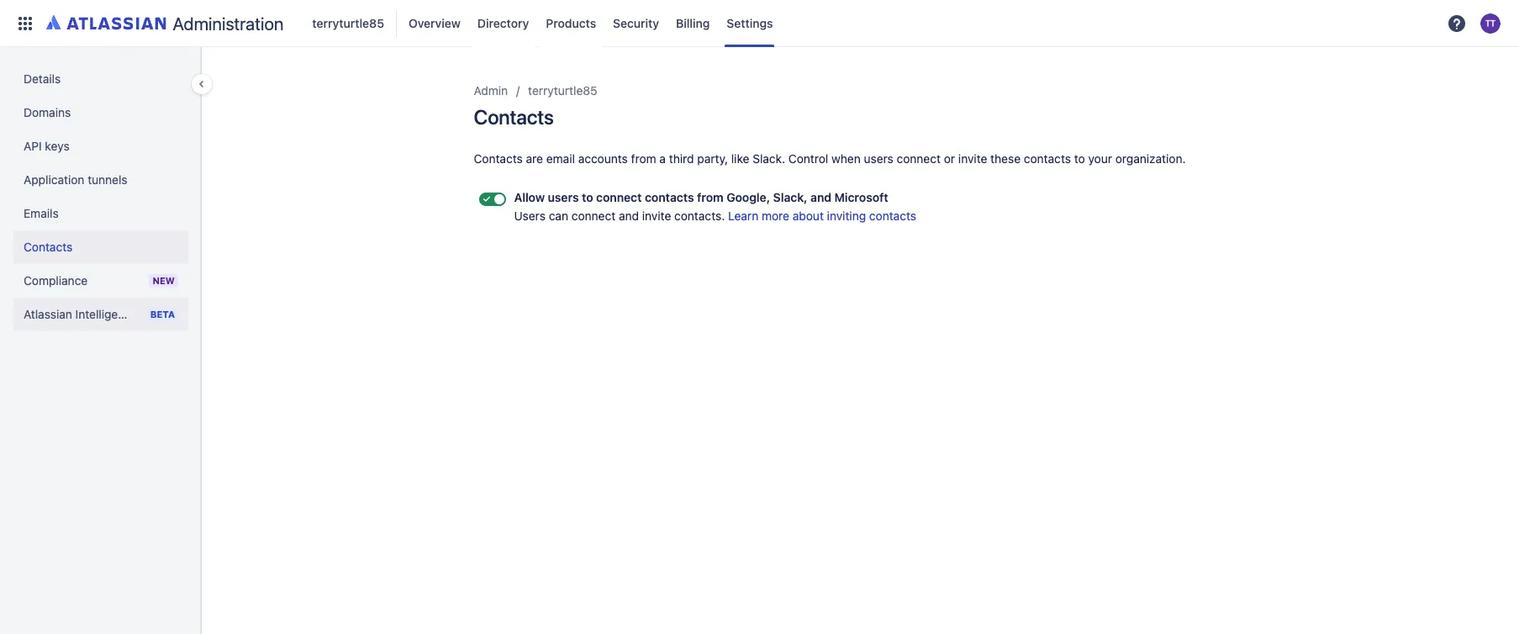 Task type: locate. For each thing, give the bounding box(es) containing it.
when
[[832, 151, 861, 166]]

invite right or
[[959, 151, 988, 166]]

and down the accounts
[[619, 209, 639, 223]]

and
[[811, 190, 832, 204], [619, 209, 639, 223]]

are
[[526, 151, 543, 166]]

global navigation element
[[10, 0, 1442, 47]]

overview link
[[404, 10, 466, 37]]

0 horizontal spatial invite
[[642, 209, 671, 223]]

1 vertical spatial contacts
[[474, 151, 523, 166]]

1 horizontal spatial from
[[697, 190, 724, 204]]

slack,
[[773, 190, 808, 204]]

0 vertical spatial from
[[631, 151, 657, 166]]

connect left or
[[897, 151, 941, 166]]

1 horizontal spatial invite
[[959, 151, 988, 166]]

contacts
[[474, 105, 554, 129], [474, 151, 523, 166], [24, 240, 73, 254]]

learn more about inviting contacts link
[[728, 209, 917, 223]]

atlassian image
[[46, 12, 166, 32], [46, 12, 166, 32]]

0 vertical spatial invite
[[959, 151, 988, 166]]

email
[[546, 151, 575, 166]]

contacts left are
[[474, 151, 523, 166]]

0 horizontal spatial and
[[619, 209, 639, 223]]

from inside allow users to connect contacts from google, slack, and microsoft users can connect and invite contacts. learn more about inviting contacts
[[697, 190, 724, 204]]

contacts down emails
[[24, 240, 73, 254]]

2 vertical spatial contacts
[[24, 240, 73, 254]]

users right when
[[864, 151, 894, 166]]

microsoft
[[835, 190, 889, 204]]

1 vertical spatial invite
[[642, 209, 671, 223]]

1 horizontal spatial terryturtle85 link
[[528, 81, 598, 101]]

users
[[864, 151, 894, 166], [548, 190, 579, 204]]

billing link
[[671, 10, 715, 37]]

like
[[732, 151, 750, 166]]

contacts
[[1024, 151, 1071, 166], [645, 190, 694, 204], [870, 209, 917, 223]]

1 horizontal spatial to
[[1075, 151, 1086, 166]]

third
[[669, 151, 694, 166]]

to left your
[[1075, 151, 1086, 166]]

application tunnels
[[24, 172, 128, 187]]

and up "learn more about inviting contacts" link
[[811, 190, 832, 204]]

2 vertical spatial contacts
[[870, 209, 917, 223]]

connect right can
[[572, 209, 616, 223]]

emails
[[24, 206, 59, 220]]

to
[[1075, 151, 1086, 166], [582, 190, 593, 204]]

invite
[[959, 151, 988, 166], [642, 209, 671, 223]]

0 vertical spatial terryturtle85 link
[[307, 10, 389, 37]]

contacts right these
[[1024, 151, 1071, 166]]

0 horizontal spatial users
[[548, 190, 579, 204]]

1 vertical spatial to
[[582, 190, 593, 204]]

2 horizontal spatial contacts
[[1024, 151, 1071, 166]]

details
[[24, 71, 61, 86]]

application tunnels link
[[13, 163, 188, 197]]

invite left contacts.
[[642, 209, 671, 223]]

1 vertical spatial users
[[548, 190, 579, 204]]

api
[[24, 139, 42, 153]]

emails link
[[13, 197, 188, 230]]

contacts up contacts.
[[645, 190, 694, 204]]

contacts down microsoft
[[870, 209, 917, 223]]

terryturtle85
[[312, 16, 384, 30], [528, 83, 598, 98]]

tunnels
[[88, 172, 128, 187]]

2 vertical spatial connect
[[572, 209, 616, 223]]

to down the accounts
[[582, 190, 593, 204]]

1 vertical spatial connect
[[596, 190, 642, 204]]

0 horizontal spatial terryturtle85 link
[[307, 10, 389, 37]]

more
[[762, 209, 790, 223]]

domains
[[24, 105, 71, 119]]

atlassian
[[24, 307, 72, 321]]

intelligence
[[75, 307, 138, 321]]

contacts are email accounts from a third party, like slack. control when users connect or invite these contacts to your organization.
[[474, 151, 1186, 166]]

learn
[[728, 209, 759, 223]]

accounts
[[578, 151, 628, 166]]

contacts down "admin" "link"
[[474, 105, 554, 129]]

api keys
[[24, 139, 70, 153]]

0 vertical spatial to
[[1075, 151, 1086, 166]]

terryturtle85 link
[[307, 10, 389, 37], [528, 81, 598, 101]]

a
[[660, 151, 666, 166]]

connect down the accounts
[[596, 190, 642, 204]]

slack.
[[753, 151, 786, 166]]

0 vertical spatial terryturtle85
[[312, 16, 384, 30]]

allow users to connect contacts from google, slack, and microsoft users can connect and invite contacts. learn more about inviting contacts
[[514, 190, 917, 223]]

administration banner
[[0, 0, 1520, 47]]

users up can
[[548, 190, 579, 204]]

1 vertical spatial and
[[619, 209, 639, 223]]

from
[[631, 151, 657, 166], [697, 190, 724, 204]]

1 vertical spatial contacts
[[645, 190, 694, 204]]

from up contacts.
[[697, 190, 724, 204]]

0 vertical spatial and
[[811, 190, 832, 204]]

connect
[[897, 151, 941, 166], [596, 190, 642, 204], [572, 209, 616, 223]]

overview
[[409, 16, 461, 30]]

google,
[[727, 190, 771, 204]]

help icon image
[[1447, 13, 1468, 33]]

allow
[[514, 190, 545, 204]]

settings
[[727, 16, 773, 30]]

0 horizontal spatial terryturtle85
[[312, 16, 384, 30]]

1 vertical spatial from
[[697, 190, 724, 204]]

contacts link
[[13, 230, 188, 264]]

0 horizontal spatial to
[[582, 190, 593, 204]]

settings link
[[722, 10, 778, 37]]

administration
[[173, 13, 284, 33]]

from left a
[[631, 151, 657, 166]]

1 vertical spatial terryturtle85
[[528, 83, 598, 98]]

your
[[1089, 151, 1113, 166]]

0 vertical spatial users
[[864, 151, 894, 166]]

0 vertical spatial contacts
[[474, 105, 554, 129]]

directory link
[[473, 10, 534, 37]]

0 vertical spatial contacts
[[1024, 151, 1071, 166]]



Task type: vqa. For each thing, say whether or not it's contained in the screenshot.
giuliaaaa to the top
no



Task type: describe. For each thing, give the bounding box(es) containing it.
application
[[24, 172, 84, 187]]

keys
[[45, 139, 70, 153]]

products
[[546, 16, 596, 30]]

cross image
[[492, 193, 505, 206]]

organization.
[[1116, 151, 1186, 166]]

can
[[549, 209, 569, 223]]

directory
[[478, 16, 529, 30]]

details link
[[13, 62, 188, 96]]

0 horizontal spatial contacts
[[645, 190, 694, 204]]

security link
[[608, 10, 664, 37]]

inviting
[[827, 209, 866, 223]]

admin
[[474, 83, 508, 98]]

atlassian intelligence
[[24, 307, 138, 321]]

0 vertical spatial connect
[[897, 151, 941, 166]]

api keys link
[[13, 130, 188, 163]]

control
[[789, 151, 829, 166]]

terryturtle85 inside global navigation element
[[312, 16, 384, 30]]

domains link
[[13, 96, 188, 130]]

or
[[944, 151, 956, 166]]

beta
[[150, 309, 175, 320]]

users
[[514, 209, 546, 223]]

security
[[613, 16, 659, 30]]

compliance
[[24, 273, 88, 288]]

0 horizontal spatial from
[[631, 151, 657, 166]]

1 horizontal spatial terryturtle85
[[528, 83, 598, 98]]

1 vertical spatial terryturtle85 link
[[528, 81, 598, 101]]

to inside allow users to connect contacts from google, slack, and microsoft users can connect and invite contacts. learn more about inviting contacts
[[582, 190, 593, 204]]

these
[[991, 151, 1021, 166]]

1 horizontal spatial contacts
[[870, 209, 917, 223]]

account image
[[1481, 13, 1501, 33]]

invite inside allow users to connect contacts from google, slack, and microsoft users can connect and invite contacts. learn more about inviting contacts
[[642, 209, 671, 223]]

products link
[[541, 10, 601, 37]]

contacts.
[[675, 209, 725, 223]]

about
[[793, 209, 824, 223]]

check image
[[480, 193, 493, 206]]

admin link
[[474, 81, 508, 101]]

administration link
[[40, 10, 290, 37]]

users inside allow users to connect contacts from google, slack, and microsoft users can connect and invite contacts. learn more about inviting contacts
[[548, 190, 579, 204]]

new
[[153, 275, 175, 286]]

1 horizontal spatial and
[[811, 190, 832, 204]]

appswitcher icon image
[[15, 13, 35, 33]]

billing
[[676, 16, 710, 30]]

party,
[[697, 151, 728, 166]]

1 horizontal spatial users
[[864, 151, 894, 166]]



